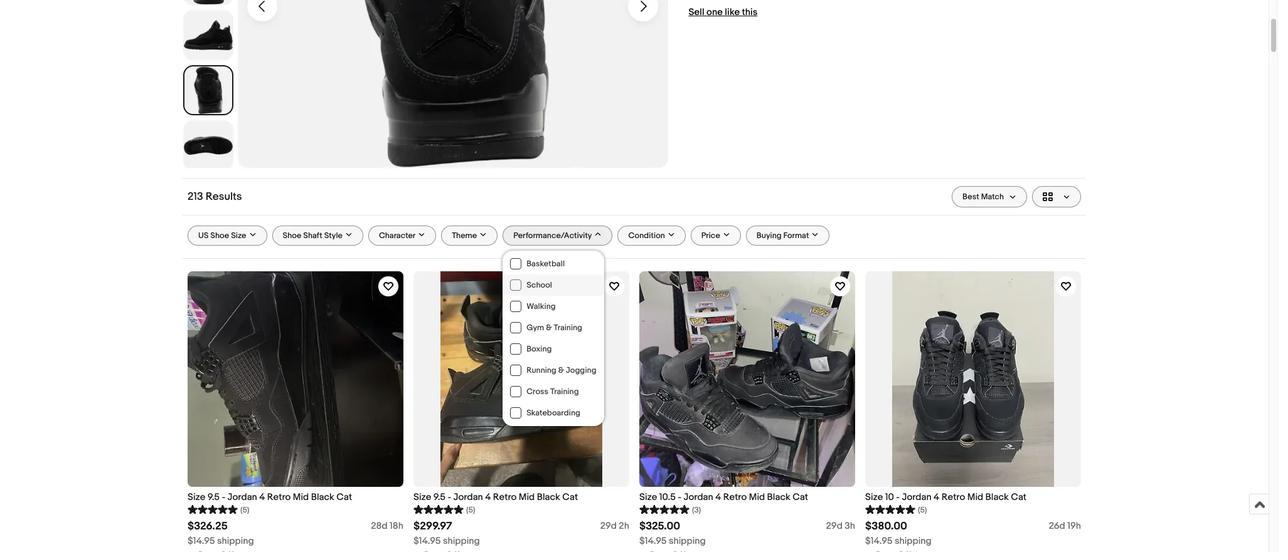 Task type: describe. For each thing, give the bounding box(es) containing it.
size for $325.00
[[639, 492, 657, 504]]

28d 18h
[[371, 521, 403, 533]]

walking link
[[503, 296, 604, 317]]

sell one like this link
[[689, 6, 758, 18]]

size 10 - jordan 4 retro mid black cat image
[[865, 271, 1081, 487]]

size for $326.25
[[188, 492, 205, 504]]

retro for $299.97
[[493, 492, 517, 504]]

10
[[885, 492, 894, 504]]

(5) link for $380.00
[[865, 504, 927, 516]]

black for $326.25
[[311, 492, 334, 504]]

sell one like this
[[689, 6, 758, 18]]

size for $299.97
[[414, 492, 431, 504]]

to
[[448, 142, 456, 153]]

gym & training link
[[503, 317, 604, 339]]

size 9.5 - jordan 4 retro mid black cat link for $326.25
[[188, 492, 403, 504]]

gym
[[527, 323, 544, 333]]

$325.00 $14.95 shipping
[[639, 521, 706, 548]]

cat for $325.00
[[793, 492, 808, 504]]

running & jogging
[[527, 366, 597, 376]]

shipping for $326.25
[[217, 536, 254, 548]]

jordan for $325.00
[[684, 492, 713, 504]]

best
[[963, 192, 979, 202]]

cross training
[[527, 387, 579, 397]]

& for gym
[[546, 323, 552, 333]]

$14.95 for $325.00
[[639, 536, 667, 548]]

- for $325.00
[[678, 492, 682, 504]]

size 10.5 - jordan 4 retro mid black cat link
[[639, 492, 855, 504]]

5 out of 5 star image for $326.25
[[188, 504, 238, 516]]

retro for $326.25
[[267, 492, 291, 504]]

size for $380.00
[[865, 492, 883, 504]]

$14.95 for $380.00
[[865, 536, 893, 548]]

213
[[188, 190, 203, 203]]

4 for $299.97
[[485, 492, 491, 504]]

$299.97 $14.95 shipping
[[414, 521, 480, 548]]

& for running
[[558, 366, 564, 376]]

(5) for $380.00
[[918, 506, 927, 516]]

(5) for $299.97
[[466, 506, 475, 516]]

basketball
[[527, 259, 565, 269]]

size 9.5 - jordan 4 retro mid black cat link for $299.97
[[414, 492, 629, 504]]

click
[[425, 142, 446, 153]]

best match button
[[952, 186, 1027, 207]]

best match
[[963, 192, 1004, 202]]

mid for $299.97
[[519, 492, 535, 504]]

26d 19h
[[1049, 521, 1081, 533]]

10.5
[[659, 492, 676, 504]]

$14.95 for $299.97
[[414, 536, 441, 548]]

size 10.5 - jordan 4 retro mid black cat image
[[639, 271, 855, 487]]

9.5 for $326.25
[[208, 492, 220, 504]]

retro for $380.00
[[942, 492, 965, 504]]

match
[[981, 192, 1004, 202]]

jordan for $326.25
[[228, 492, 257, 504]]

size 9.5 - jordan 4 retro mid black cat image for $326.25
[[188, 271, 403, 487]]

jordan for $380.00
[[902, 492, 932, 504]]

29d 2h
[[600, 521, 629, 533]]

mid for $326.25
[[293, 492, 309, 504]]

1 vertical spatial training
[[550, 387, 579, 397]]

4 for $326.25
[[259, 492, 265, 504]]

$326.25
[[188, 521, 228, 533]]

like
[[725, 6, 740, 18]]

sell
[[689, 6, 705, 18]]

5 out of 5 star image for $325.00
[[639, 504, 690, 516]]

0 vertical spatial training
[[554, 323, 582, 333]]

gym & training
[[527, 323, 582, 333]]

$326.25 $14.95 shipping
[[188, 521, 254, 548]]

cross
[[527, 387, 549, 397]]

cat for $380.00
[[1011, 492, 1027, 504]]

29d 3h
[[826, 521, 855, 533]]

school link
[[503, 275, 604, 296]]



Task type: vqa. For each thing, say whether or not it's contained in the screenshot.
second '(5)' link
yes



Task type: locate. For each thing, give the bounding box(es) containing it.
view: gallery view image
[[1043, 192, 1071, 202]]

1 (5) from the left
[[240, 506, 249, 516]]

4 for $325.00
[[715, 492, 721, 504]]

-
[[222, 492, 225, 504], [448, 492, 451, 504], [678, 492, 682, 504], [896, 492, 900, 504]]

5 out of 5 star image down 10.5
[[639, 504, 690, 516]]

2 9.5 from the left
[[433, 492, 446, 504]]

1 horizontal spatial size 9.5 - jordan 4 retro mid black cat link
[[414, 492, 629, 504]]

2 5 out of 5 star image from the left
[[414, 504, 464, 516]]

$380.00 $14.95 shipping
[[865, 521, 932, 548]]

(5) link
[[188, 504, 249, 516], [414, 504, 475, 516], [865, 504, 927, 516]]

- inside size 10.5 - jordan 4 retro mid black cat link
[[678, 492, 682, 504]]

size 9.5 - jordan 4 retro mid black cat up $326.25 $14.95 shipping
[[188, 492, 352, 504]]

size inside size 10 - jordan 4 retro mid black cat link
[[865, 492, 883, 504]]

$14.95 down $380.00
[[865, 536, 893, 548]]

(5) down size 10 - jordan 4 retro mid black cat
[[918, 506, 927, 516]]

1 $14.95 from the left
[[188, 536, 215, 548]]

1 5 out of 5 star image from the left
[[188, 504, 238, 516]]

(5)
[[240, 506, 249, 516], [466, 506, 475, 516], [918, 506, 927, 516]]

(5) up $326.25 $14.95 shipping
[[240, 506, 249, 516]]

shipping for $325.00
[[669, 536, 706, 548]]

running & jogging link
[[503, 360, 604, 381]]

jordan up $326.25 $14.95 shipping
[[228, 492, 257, 504]]

18h
[[390, 521, 403, 533]]

black for $380.00
[[986, 492, 1009, 504]]

19h
[[1068, 521, 1081, 533]]

shipping
[[217, 536, 254, 548], [443, 536, 480, 548], [669, 536, 706, 548], [895, 536, 932, 548]]

$325.00
[[639, 521, 680, 533]]

2 (5) link from the left
[[414, 504, 475, 516]]

shipping down $299.97
[[443, 536, 480, 548]]

black for $325.00
[[767, 492, 791, 504]]

4 mid from the left
[[967, 492, 983, 504]]

mid for $325.00
[[749, 492, 765, 504]]

size
[[188, 492, 205, 504], [414, 492, 431, 504], [639, 492, 657, 504], [865, 492, 883, 504]]

4 - from the left
[[896, 492, 900, 504]]

3 $14.95 from the left
[[639, 536, 667, 548]]

2 black from the left
[[537, 492, 560, 504]]

0 horizontal spatial (5)
[[240, 506, 249, 516]]

size 9.5 - jordan 4 retro mid black cat link
[[188, 492, 403, 504], [414, 492, 629, 504]]

size 9.5 - jordan 4 retro mid black cat
[[188, 492, 352, 504], [414, 492, 578, 504]]

3 (5) from the left
[[918, 506, 927, 516]]

2 horizontal spatial (5)
[[918, 506, 927, 516]]

2 cat from the left
[[562, 492, 578, 504]]

2 29d from the left
[[826, 521, 843, 533]]

3h
[[845, 521, 855, 533]]

results
[[206, 190, 242, 203]]

& right running
[[558, 366, 564, 376]]

size 10.5 - jordan 4 retro mid black cat
[[639, 492, 808, 504]]

skateboarding
[[527, 408, 580, 418]]

4 black from the left
[[986, 492, 1009, 504]]

size 9.5 - jordan 4 retro mid black cat image for $299.97
[[414, 271, 629, 487]]

1 9.5 from the left
[[208, 492, 220, 504]]

size 9.5 - jordan 4 retro mid black cat for $299.97
[[414, 492, 578, 504]]

2 size 9.5 - jordan 4 retro mid black cat link from the left
[[414, 492, 629, 504]]

$14.95 for $326.25
[[188, 536, 215, 548]]

2 4 from the left
[[485, 492, 491, 504]]

0 horizontal spatial size 9.5 - jordan 4 retro mid black cat image
[[188, 271, 403, 487]]

training
[[554, 323, 582, 333], [550, 387, 579, 397]]

- for $326.25
[[222, 492, 225, 504]]

size 9.5 - jordan 4 retro mid black cat image
[[188, 271, 403, 487], [414, 271, 629, 487]]

running
[[527, 366, 556, 376]]

1 29d from the left
[[600, 521, 617, 533]]

29d for $299.97
[[600, 521, 617, 533]]

4 shipping from the left
[[895, 536, 932, 548]]

2h
[[619, 521, 629, 533]]

2 shipping from the left
[[443, 536, 480, 548]]

1 size 9.5 - jordan 4 retro mid black cat image from the left
[[188, 271, 403, 487]]

9.5
[[208, 492, 220, 504], [433, 492, 446, 504]]

29d left 2h at the bottom left of the page
[[600, 521, 617, 533]]

213 results
[[188, 190, 242, 203]]

5 out of 5 star image up $326.25 at the left bottom of the page
[[188, 504, 238, 516]]

$14.95 inside $325.00 $14.95 shipping
[[639, 536, 667, 548]]

6 of 7 image
[[184, 121, 233, 170]]

26d
[[1049, 521, 1065, 533]]

2 jordan from the left
[[453, 492, 483, 504]]

size 10 - jordan 4 retro mid black cat
[[865, 492, 1027, 504]]

1 cat from the left
[[337, 492, 352, 504]]

5 out of 5 star image for $299.97
[[414, 504, 464, 516]]

shipping for $299.97
[[443, 536, 480, 548]]

cat for $326.25
[[337, 492, 352, 504]]

2 $14.95 from the left
[[414, 536, 441, 548]]

29d left "3h"
[[826, 521, 843, 533]]

9.5 for $299.97
[[433, 492, 446, 504]]

5 out of 5 star image for $380.00
[[865, 504, 916, 516]]

3 4 from the left
[[715, 492, 721, 504]]

(5) link up $299.97
[[414, 504, 475, 516]]

(3) link
[[639, 504, 701, 516]]

3 - from the left
[[678, 492, 682, 504]]

$14.95 inside $299.97 $14.95 shipping
[[414, 536, 441, 548]]

4 $14.95 from the left
[[865, 536, 893, 548]]

walking
[[527, 302, 556, 312]]

1 - from the left
[[222, 492, 225, 504]]

& right gym
[[546, 323, 552, 333]]

3 (5) link from the left
[[865, 504, 927, 516]]

0 horizontal spatial &
[[546, 323, 552, 333]]

1 horizontal spatial &
[[558, 366, 564, 376]]

$299.97
[[414, 521, 452, 533]]

shipping down $326.25 at the left bottom of the page
[[217, 536, 254, 548]]

- right 10.5
[[678, 492, 682, 504]]

1 horizontal spatial 29d
[[826, 521, 843, 533]]

1 retro from the left
[[267, 492, 291, 504]]

4 of 7 image
[[184, 11, 233, 60]]

- for $299.97
[[448, 492, 451, 504]]

3 size from the left
[[639, 492, 657, 504]]

shipping inside $326.25 $14.95 shipping
[[217, 536, 254, 548]]

1 black from the left
[[311, 492, 334, 504]]

4 jordan from the left
[[902, 492, 932, 504]]

4 5 out of 5 star image from the left
[[865, 504, 916, 516]]

0 horizontal spatial size 9.5 - jordan 4 retro mid black cat
[[188, 492, 352, 504]]

&
[[546, 323, 552, 333], [558, 366, 564, 376]]

$14.95 inside "$380.00 $14.95 shipping"
[[865, 536, 893, 548]]

retro
[[267, 492, 291, 504], [493, 492, 517, 504], [723, 492, 747, 504], [942, 492, 965, 504]]

size 9.5 - jordan 4 retro mid black cat up $299.97 $14.95 shipping
[[414, 492, 578, 504]]

$14.95
[[188, 536, 215, 548], [414, 536, 441, 548], [639, 536, 667, 548], [865, 536, 893, 548]]

1 horizontal spatial (5) link
[[414, 504, 475, 516]]

shipping inside "$380.00 $14.95 shipping"
[[895, 536, 932, 548]]

mid for $380.00
[[967, 492, 983, 504]]

(5) link down 10
[[865, 504, 927, 516]]

$14.95 inside $326.25 $14.95 shipping
[[188, 536, 215, 548]]

shipping inside $299.97 $14.95 shipping
[[443, 536, 480, 548]]

2 size 9.5 - jordan 4 retro mid black cat from the left
[[414, 492, 578, 504]]

1 mid from the left
[[293, 492, 309, 504]]

1 horizontal spatial size 9.5 - jordan 4 retro mid black cat
[[414, 492, 578, 504]]

$14.95 down $326.25 at the left bottom of the page
[[188, 536, 215, 548]]

1 (5) link from the left
[[188, 504, 249, 516]]

1 horizontal spatial size 9.5 - jordan 4 retro mid black cat image
[[414, 271, 629, 487]]

(5) link for $299.97
[[414, 504, 475, 516]]

5 out of 5 star image down 10
[[865, 504, 916, 516]]

size up $326.25 at the left bottom of the page
[[188, 492, 205, 504]]

cross training link
[[503, 381, 604, 403]]

28d
[[371, 521, 388, 533]]

size inside size 10.5 - jordan 4 retro mid black cat link
[[639, 492, 657, 504]]

3 shipping from the left
[[669, 536, 706, 548]]

- up $326.25 at the left bottom of the page
[[222, 492, 225, 504]]

skateboarding link
[[503, 403, 604, 424]]

shipping down $325.00
[[669, 536, 706, 548]]

(5) link for $326.25
[[188, 504, 249, 516]]

2 (5) from the left
[[466, 506, 475, 516]]

4 4 from the left
[[934, 492, 940, 504]]

0 vertical spatial &
[[546, 323, 552, 333]]

4
[[259, 492, 265, 504], [485, 492, 491, 504], [715, 492, 721, 504], [934, 492, 940, 504]]

2 horizontal spatial (5) link
[[865, 504, 927, 516]]

9.5 up $299.97
[[433, 492, 446, 504]]

jordan for $299.97
[[453, 492, 483, 504]]

4 retro from the left
[[942, 492, 965, 504]]

jogging
[[566, 366, 597, 376]]

5 out of 5 star image
[[188, 504, 238, 516], [414, 504, 464, 516], [639, 504, 690, 516], [865, 504, 916, 516]]

2 size 9.5 - jordan 4 retro mid black cat image from the left
[[414, 271, 629, 487]]

size 10 - jordan 4 retro mid black cat link
[[865, 492, 1081, 504]]

2 mid from the left
[[519, 492, 535, 504]]

4 for $380.00
[[934, 492, 940, 504]]

jordan
[[228, 492, 257, 504], [453, 492, 483, 504], [684, 492, 713, 504], [902, 492, 932, 504]]

(5) link up $326.25 at the left bottom of the page
[[188, 504, 249, 516]]

size 9.5 - jordan 4 retro mid black cat for $326.25
[[188, 492, 352, 504]]

0 horizontal spatial (5) link
[[188, 504, 249, 516]]

school
[[527, 280, 552, 290]]

1 vertical spatial &
[[558, 366, 564, 376]]

black inside size 10 - jordan 4 retro mid black cat link
[[986, 492, 1009, 504]]

- right 10
[[896, 492, 900, 504]]

(5) up $299.97 $14.95 shipping
[[466, 506, 475, 516]]

3 5 out of 5 star image from the left
[[639, 504, 690, 516]]

retro for $325.00
[[723, 492, 747, 504]]

$14.95 down $299.97
[[414, 536, 441, 548]]

black inside size 10.5 - jordan 4 retro mid black cat link
[[767, 492, 791, 504]]

3 jordan from the left
[[684, 492, 713, 504]]

jordan up (3)
[[684, 492, 713, 504]]

0 horizontal spatial 9.5
[[208, 492, 220, 504]]

1 jordan from the left
[[228, 492, 257, 504]]

1 shipping from the left
[[217, 536, 254, 548]]

5 of 7 image
[[184, 65, 232, 115]]

click to zoom
[[425, 142, 480, 153]]

1 horizontal spatial 9.5
[[433, 492, 446, 504]]

$380.00
[[865, 521, 907, 533]]

3 mid from the left
[[749, 492, 765, 504]]

shipping down $380.00
[[895, 536, 932, 548]]

29d
[[600, 521, 617, 533], [826, 521, 843, 533]]

2 size from the left
[[414, 492, 431, 504]]

this
[[742, 6, 758, 18]]

shipping for $380.00
[[895, 536, 932, 548]]

zoom
[[458, 142, 480, 153]]

cat
[[337, 492, 352, 504], [562, 492, 578, 504], [793, 492, 808, 504], [1011, 492, 1027, 504]]

5 out of 5 star image up $299.97
[[414, 504, 464, 516]]

- up $299.97
[[448, 492, 451, 504]]

(3)
[[692, 506, 701, 516]]

1 size from the left
[[188, 492, 205, 504]]

shipping inside $325.00 $14.95 shipping
[[669, 536, 706, 548]]

black for $299.97
[[537, 492, 560, 504]]

size left 10
[[865, 492, 883, 504]]

black
[[311, 492, 334, 504], [537, 492, 560, 504], [767, 492, 791, 504], [986, 492, 1009, 504]]

jordan right 10
[[902, 492, 932, 504]]

1 4 from the left
[[259, 492, 265, 504]]

boxing
[[527, 344, 552, 354]]

size left 10.5
[[639, 492, 657, 504]]

2 retro from the left
[[493, 492, 517, 504]]

4 cat from the left
[[1011, 492, 1027, 504]]

basketball link
[[503, 253, 604, 275]]

jordan 4 retro mid black cat image
[[238, 0, 669, 168]]

size up $299.97
[[414, 492, 431, 504]]

4 size from the left
[[865, 492, 883, 504]]

1 horizontal spatial (5)
[[466, 506, 475, 516]]

3 cat from the left
[[793, 492, 808, 504]]

training down walking link
[[554, 323, 582, 333]]

29d for $325.00
[[826, 521, 843, 533]]

9.5 up $326.25 at the left bottom of the page
[[208, 492, 220, 504]]

2 - from the left
[[448, 492, 451, 504]]

one
[[707, 6, 723, 18]]

boxing link
[[503, 339, 604, 360]]

training down running & jogging
[[550, 387, 579, 397]]

0 horizontal spatial 29d
[[600, 521, 617, 533]]

- for $380.00
[[896, 492, 900, 504]]

3 retro from the left
[[723, 492, 747, 504]]

0 horizontal spatial size 9.5 - jordan 4 retro mid black cat link
[[188, 492, 403, 504]]

$14.95 down $325.00
[[639, 536, 667, 548]]

- inside size 10 - jordan 4 retro mid black cat link
[[896, 492, 900, 504]]

cat for $299.97
[[562, 492, 578, 504]]

1 size 9.5 - jordan 4 retro mid black cat from the left
[[188, 492, 352, 504]]

mid
[[293, 492, 309, 504], [519, 492, 535, 504], [749, 492, 765, 504], [967, 492, 983, 504]]

jordan up $299.97 $14.95 shipping
[[453, 492, 483, 504]]

3 black from the left
[[767, 492, 791, 504]]

1 size 9.5 - jordan 4 retro mid black cat link from the left
[[188, 492, 403, 504]]

(5) for $326.25
[[240, 506, 249, 516]]



